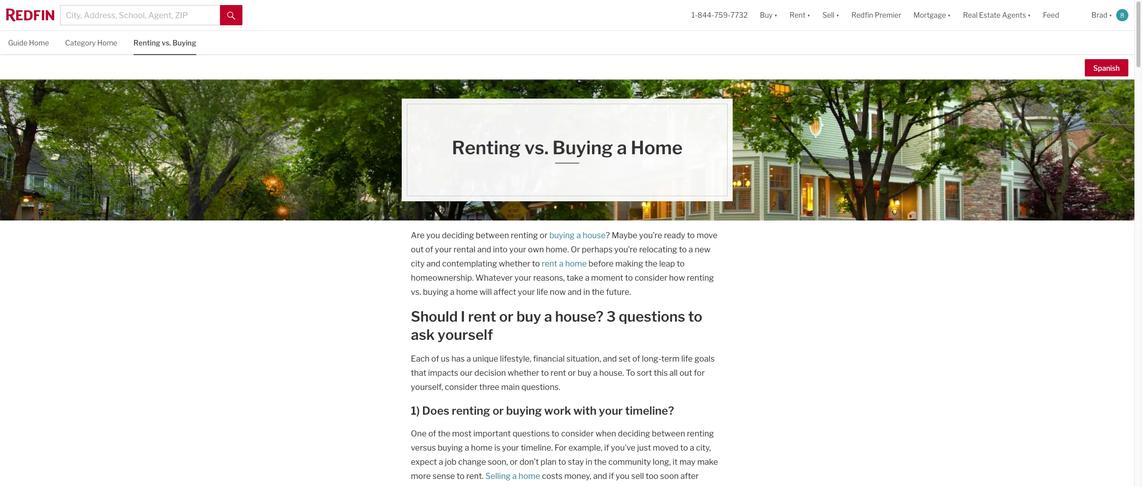 Task type: describe. For each thing, give the bounding box(es) containing it.
and inside before making the leap to homeownership. whatever your reasons, take a moment to consider how renting vs. buying a home will affect your life now and in the future.
[[568, 287, 582, 297]]

to down ready
[[679, 245, 687, 255]]

the down example,
[[594, 457, 607, 467]]

too
[[646, 472, 658, 481]]

mortgage ▾
[[914, 11, 951, 19]]

soon,
[[488, 457, 508, 467]]

0 vertical spatial you're
[[639, 231, 662, 240]]

buying down main
[[506, 404, 542, 418]]

buy inside should i rent or buy a house? 3 questions to ask yourself
[[517, 308, 541, 325]]

your left rental
[[435, 245, 452, 255]]

the down moment
[[592, 287, 604, 297]]

to inside should i rent or buy a house? 3 questions to ask yourself
[[688, 308, 702, 325]]

renting vs. buying link
[[133, 31, 196, 54]]

real
[[963, 11, 978, 19]]

real estate agents ▾ button
[[957, 0, 1037, 30]]

vs. for renting vs. buying a home
[[525, 137, 549, 159]]

of left us
[[431, 354, 439, 364]]

don't
[[520, 457, 539, 467]]

moment
[[591, 273, 623, 283]]

home inside one of the most important questions to consider when deciding between renting versus buying a home is your timeline. for example, if you've just moved to a city, expect a job change soon, or don't plan to stay in the community long, it may make more sense to rent.
[[471, 443, 493, 453]]

rent a home
[[542, 259, 587, 269]]

your up when
[[599, 404, 623, 418]]

you've
[[611, 443, 635, 453]]

lifestyle,
[[500, 354, 531, 364]]

out inside ? maybe you're ready to move out of your rental and into your own home. or perhaps you're relocating to a new city and contemplating whether to
[[411, 245, 424, 255]]

or up important
[[493, 404, 504, 418]]

▾ for mortgage ▾
[[948, 11, 951, 19]]

guide home
[[8, 38, 49, 47]]

the left most
[[438, 429, 450, 439]]

and right city at the bottom left of page
[[426, 259, 440, 269]]

if inside 'costs money, and if you sell too soon after buying, it may not be worth it.'
[[609, 472, 614, 481]]

take
[[567, 273, 583, 283]]

selling
[[485, 472, 511, 481]]

ready
[[664, 231, 685, 240]]

change
[[458, 457, 486, 467]]

2 horizontal spatial home
[[631, 137, 683, 159]]

does
[[422, 404, 449, 418]]

7732
[[731, 11, 748, 19]]

rent inside 'each of us has a unique lifestyle, financial situation, and set of long-term life goals that impacts our decision whether to rent or buy a house. to sort this all out for yourself, consider three main questions.'
[[551, 368, 566, 378]]

own
[[528, 245, 544, 255]]

or up own
[[540, 231, 548, 240]]

perhaps
[[582, 245, 613, 255]]

0 vertical spatial between
[[476, 231, 509, 240]]

vs. for renting vs. buying
[[162, 38, 171, 47]]

buy ▾ button
[[760, 0, 778, 30]]

3
[[607, 308, 616, 325]]

decision
[[474, 368, 506, 378]]

sell
[[823, 11, 835, 19]]

now
[[550, 287, 566, 297]]

questions.
[[521, 383, 560, 392]]

buying,
[[411, 486, 438, 487]]

questions inside should i rent or buy a house? 3 questions to ask yourself
[[619, 308, 685, 325]]

buying for renting vs. buying
[[173, 38, 196, 47]]

sense
[[433, 472, 455, 481]]

0 vertical spatial rent
[[542, 259, 557, 269]]

a inside should i rent or buy a house? 3 questions to ask yourself
[[544, 308, 552, 325]]

to down own
[[532, 259, 540, 269]]

worth
[[490, 486, 512, 487]]

▾ for sell ▾
[[836, 11, 839, 19]]

more
[[411, 472, 431, 481]]

leap
[[659, 259, 675, 269]]

when
[[596, 429, 616, 439]]

spanish
[[1093, 64, 1120, 72]]

in inside one of the most important questions to consider when deciding between renting versus buying a home is your timeline. for example, if you've just moved to a city, expect a job change soon, or don't plan to stay in the community long, it may make more sense to rent.
[[586, 457, 592, 467]]

in inside before making the leap to homeownership. whatever your reasons, take a moment to consider how renting vs. buying a home will affect your life now and in the future.
[[583, 287, 590, 297]]

mortgage ▾ button
[[908, 0, 957, 30]]

each of us has a unique lifestyle, financial situation, and set of long-term life goals that impacts our decision whether to rent or buy a house. to sort this all out for yourself, consider three main questions.
[[411, 354, 715, 392]]

how
[[669, 273, 685, 283]]

deciding inside one of the most important questions to consider when deciding between renting versus buying a home is your timeline. for example, if you've just moved to a city, expect a job change soon, or don't plan to stay in the community long, it may make more sense to rent.
[[618, 429, 650, 439]]

not
[[464, 486, 477, 487]]

844-
[[698, 11, 714, 19]]

city,
[[696, 443, 711, 453]]

work
[[544, 404, 571, 418]]

all
[[670, 368, 678, 378]]

versus
[[411, 443, 436, 453]]

real estate agents ▾
[[963, 11, 1031, 19]]

for
[[555, 443, 567, 453]]

sell ▾ button
[[816, 0, 845, 30]]

just
[[637, 443, 651, 453]]

0 horizontal spatial you
[[426, 231, 440, 240]]

your right affect
[[518, 287, 535, 297]]

rent inside should i rent or buy a house? 3 questions to ask yourself
[[468, 308, 496, 325]]

home for category home
[[97, 38, 117, 47]]

life inside before making the leap to homeownership. whatever your reasons, take a moment to consider how renting vs. buying a home will affect your life now and in the future.
[[537, 287, 548, 297]]

home down "or"
[[565, 259, 587, 269]]

home for guide home
[[29, 38, 49, 47]]

three
[[479, 383, 500, 392]]

relocating
[[639, 245, 677, 255]]

1-844-759-7732 link
[[692, 11, 748, 19]]

and left into at the left
[[477, 245, 491, 255]]

for
[[694, 368, 705, 378]]

to up the not
[[457, 472, 465, 481]]

buying a house link
[[549, 231, 606, 240]]

vs. inside before making the leap to homeownership. whatever your reasons, take a moment to consider how renting vs. buying a home will affect your life now and in the future.
[[411, 287, 421, 297]]

1 vertical spatial you're
[[614, 245, 638, 255]]

rent a home link
[[542, 259, 587, 269]]

timeline.
[[521, 443, 553, 453]]

▾ for rent ▾
[[807, 11, 810, 19]]

rent ▾
[[790, 11, 810, 19]]

you inside 'costs money, and if you sell too soon after buying, it may not be worth it.'
[[616, 472, 630, 481]]

if inside one of the most important questions to consider when deciding between renting versus buying a home is your timeline. for example, if you've just moved to a city, expect a job change soon, or don't plan to stay in the community long, it may make more sense to rent.
[[604, 443, 609, 453]]

to right moved
[[680, 443, 688, 453]]

? maybe you're ready to move out of your rental and into your own home. or perhaps you're relocating to a new city and contemplating whether to
[[411, 231, 718, 269]]

renting for renting vs. buying a home
[[452, 137, 521, 159]]

rent
[[790, 11, 806, 19]]

premier
[[875, 11, 901, 19]]

buy ▾ button
[[754, 0, 784, 30]]

house?
[[555, 308, 604, 325]]

to up for
[[552, 429, 559, 439]]

or inside should i rent or buy a house? 3 questions to ask yourself
[[499, 308, 514, 325]]

plan
[[541, 457, 557, 467]]

and inside 'each of us has a unique lifestyle, financial situation, and set of long-term life goals that impacts our decision whether to rent or buy a house. to sort this all out for yourself, consider three main questions.'
[[603, 354, 617, 364]]

consider inside one of the most important questions to consider when deciding between renting versus buying a home is your timeline. for example, if you've just moved to a city, expect a job change soon, or don't plan to stay in the community long, it may make more sense to rent.
[[561, 429, 594, 439]]

our
[[460, 368, 473, 378]]

▾ for buy ▾
[[774, 11, 778, 19]]

renting up own
[[511, 231, 538, 240]]

estate
[[979, 11, 1001, 19]]

yourself
[[438, 326, 493, 344]]

life inside 'each of us has a unique lifestyle, financial situation, and set of long-term life goals that impacts our decision whether to rent or buy a house. to sort this all out for yourself, consider three main questions.'
[[681, 354, 693, 364]]

sort
[[637, 368, 652, 378]]

1-844-759-7732
[[692, 11, 748, 19]]

your up affect
[[515, 273, 532, 283]]

0 vertical spatial deciding
[[442, 231, 474, 240]]

rent ▾ button
[[790, 0, 810, 30]]

1-
[[692, 11, 698, 19]]

situation,
[[567, 354, 601, 364]]

buy inside 'each of us has a unique lifestyle, financial situation, and set of long-term life goals that impacts our decision whether to rent or buy a house. to sort this all out for yourself, consider three main questions.'
[[578, 368, 591, 378]]

important
[[473, 429, 511, 439]]

and inside 'costs money, and if you sell too soon after buying, it may not be worth it.'
[[593, 472, 607, 481]]

each
[[411, 354, 430, 364]]

buying up home.
[[549, 231, 575, 240]]

may inside 'costs money, and if you sell too soon after buying, it may not be worth it.'
[[447, 486, 463, 487]]



Task type: vqa. For each thing, say whether or not it's contained in the screenshot.
the rightmost Deeded
no



Task type: locate. For each thing, give the bounding box(es) containing it.
ask
[[411, 326, 435, 344]]

2 vertical spatial vs.
[[411, 287, 421, 297]]

us
[[441, 354, 450, 364]]

you're
[[639, 231, 662, 240], [614, 245, 638, 255]]

you're up relocating
[[639, 231, 662, 240]]

to up goals
[[688, 308, 702, 325]]

the down relocating
[[645, 259, 658, 269]]

you're down maybe in the top right of the page
[[614, 245, 638, 255]]

whatever
[[475, 273, 513, 283]]

renting up most
[[452, 404, 490, 418]]

0 vertical spatial it
[[673, 457, 678, 467]]

?
[[606, 231, 610, 240]]

buying inside one of the most important questions to consider when deciding between renting versus buying a home is your timeline. for example, if you've just moved to a city, expect a job change soon, or don't plan to stay in the community long, it may make more sense to rent.
[[438, 443, 463, 453]]

0 vertical spatial out
[[411, 245, 424, 255]]

may up after
[[679, 457, 696, 467]]

1 vertical spatial vs.
[[525, 137, 549, 159]]

5 ▾ from the left
[[1028, 11, 1031, 19]]

it inside 'costs money, and if you sell too soon after buying, it may not be worth it.'
[[440, 486, 445, 487]]

one of the most important questions to consider when deciding between renting versus buying a home is your timeline. for example, if you've just moved to a city, expect a job change soon, or don't plan to stay in the community long, it may make more sense to rent.
[[411, 429, 718, 481]]

before making the leap to homeownership. whatever your reasons, take a moment to consider how renting vs. buying a home will affect your life now and in the future.
[[411, 259, 714, 297]]

0 vertical spatial in
[[583, 287, 590, 297]]

renting
[[511, 231, 538, 240], [687, 273, 714, 283], [452, 404, 490, 418], [687, 429, 714, 439]]

community
[[608, 457, 651, 467]]

0 horizontal spatial renting
[[133, 38, 160, 47]]

0 vertical spatial renting
[[133, 38, 160, 47]]

it
[[673, 457, 678, 467], [440, 486, 445, 487]]

0 horizontal spatial it
[[440, 486, 445, 487]]

of
[[425, 245, 433, 255], [431, 354, 439, 364], [632, 354, 640, 364], [428, 429, 436, 439]]

it right long,
[[673, 457, 678, 467]]

spanish button
[[1085, 59, 1129, 76]]

1 vertical spatial whether
[[508, 368, 539, 378]]

to right plan
[[558, 457, 566, 467]]

buying up job
[[438, 443, 463, 453]]

home inside before making the leap to homeownership. whatever your reasons, take a moment to consider how renting vs. buying a home will affect your life now and in the future.
[[456, 287, 478, 297]]

3 ▾ from the left
[[836, 11, 839, 19]]

buy ▾
[[760, 11, 778, 19]]

renting inside before making the leap to homeownership. whatever your reasons, take a moment to consider how renting vs. buying a home will affect your life now and in the future.
[[687, 273, 714, 283]]

sell
[[631, 472, 644, 481]]

brad
[[1092, 11, 1108, 19]]

main
[[501, 383, 520, 392]]

1 horizontal spatial life
[[681, 354, 693, 364]]

will
[[480, 287, 492, 297]]

0 horizontal spatial life
[[537, 287, 548, 297]]

or inside one of the most important questions to consider when deciding between renting versus buying a home is your timeline. for example, if you've just moved to a city, expect a job change soon, or don't plan to stay in the community long, it may make more sense to rent.
[[510, 457, 518, 467]]

or down affect
[[499, 308, 514, 325]]

buying for renting vs. buying a home
[[552, 137, 613, 159]]

1 horizontal spatial questions
[[619, 308, 685, 325]]

maybe
[[612, 231, 637, 240]]

long-
[[642, 354, 661, 364]]

1 horizontal spatial may
[[679, 457, 696, 467]]

2 horizontal spatial consider
[[635, 273, 667, 283]]

out inside 'each of us has a unique lifestyle, financial situation, and set of long-term life goals that impacts our decision whether to rent or buy a house. to sort this all out for yourself, consider three main questions.'
[[680, 368, 692, 378]]

of up the homeownership.
[[425, 245, 433, 255]]

1 vertical spatial between
[[652, 429, 685, 439]]

out down the are
[[411, 245, 424, 255]]

0 horizontal spatial questions
[[513, 429, 550, 439]]

city
[[411, 259, 425, 269]]

i
[[461, 308, 465, 325]]

home left will
[[456, 287, 478, 297]]

set
[[619, 354, 631, 364]]

1 horizontal spatial deciding
[[618, 429, 650, 439]]

a
[[617, 137, 627, 159], [577, 231, 581, 240], [689, 245, 693, 255], [559, 259, 563, 269], [585, 273, 590, 283], [450, 287, 455, 297], [544, 308, 552, 325], [467, 354, 471, 364], [593, 368, 598, 378], [465, 443, 469, 453], [690, 443, 694, 453], [439, 457, 443, 467], [512, 472, 517, 481]]

1 vertical spatial deciding
[[618, 429, 650, 439]]

2 ▾ from the left
[[807, 11, 810, 19]]

to right leap
[[677, 259, 685, 269]]

guide
[[8, 38, 27, 47]]

1 horizontal spatial buying
[[552, 137, 613, 159]]

or down situation,
[[568, 368, 576, 378]]

in right stay
[[586, 457, 592, 467]]

money,
[[564, 472, 591, 481]]

goals
[[695, 354, 715, 364]]

questions right 3
[[619, 308, 685, 325]]

and down take
[[568, 287, 582, 297]]

0 horizontal spatial you're
[[614, 245, 638, 255]]

soon
[[660, 472, 679, 481]]

0 horizontal spatial buy
[[517, 308, 541, 325]]

between up moved
[[652, 429, 685, 439]]

a inside ? maybe you're ready to move out of your rental and into your own home. or perhaps you're relocating to a new city and contemplating whether to
[[689, 245, 693, 255]]

0 vertical spatial questions
[[619, 308, 685, 325]]

home.
[[546, 245, 569, 255]]

1 vertical spatial may
[[447, 486, 463, 487]]

term
[[661, 354, 680, 364]]

rent ▾ button
[[784, 0, 816, 30]]

buy
[[517, 308, 541, 325], [578, 368, 591, 378]]

renting
[[133, 38, 160, 47], [452, 137, 521, 159]]

sell ▾ button
[[823, 0, 839, 30]]

to inside 'each of us has a unique lifestyle, financial situation, and set of long-term life goals that impacts our decision whether to rent or buy a house. to sort this all out for yourself, consider three main questions.'
[[541, 368, 549, 378]]

in
[[583, 287, 590, 297], [586, 457, 592, 467]]

6 ▾ from the left
[[1109, 11, 1112, 19]]

whether down into at the left
[[499, 259, 530, 269]]

making
[[615, 259, 643, 269]]

submit search image
[[227, 12, 235, 20]]

renting up city,
[[687, 429, 714, 439]]

2 vertical spatial consider
[[561, 429, 594, 439]]

life left now on the bottom of page
[[537, 287, 548, 297]]

1 vertical spatial buy
[[578, 368, 591, 378]]

it inside one of the most important questions to consider when deciding between renting versus buying a home is your timeline. for example, if you've just moved to a city, expect a job change soon, or don't plan to stay in the community long, it may make more sense to rent.
[[673, 457, 678, 467]]

and up house.
[[603, 354, 617, 364]]

0 vertical spatial consider
[[635, 273, 667, 283]]

City, Address, School, Agent, ZIP search field
[[60, 5, 220, 25]]

the
[[645, 259, 658, 269], [592, 287, 604, 297], [438, 429, 450, 439], [594, 457, 607, 467]]

0 vertical spatial buy
[[517, 308, 541, 325]]

▾ right brad
[[1109, 11, 1112, 19]]

are you deciding between renting or buying a house
[[411, 231, 606, 240]]

house
[[583, 231, 606, 240]]

financial
[[533, 354, 565, 364]]

2 horizontal spatial vs.
[[525, 137, 549, 159]]

affect
[[494, 287, 516, 297]]

redfin premier
[[852, 11, 901, 19]]

renting right how
[[687, 273, 714, 283]]

home
[[29, 38, 49, 47], [97, 38, 117, 47], [631, 137, 683, 159]]

your right is
[[502, 443, 519, 453]]

1 horizontal spatial vs.
[[411, 287, 421, 297]]

deciding up rental
[[442, 231, 474, 240]]

to left move
[[687, 231, 695, 240]]

that
[[411, 368, 426, 378]]

real estate agents ▾ link
[[963, 0, 1031, 30]]

consider
[[635, 273, 667, 283], [445, 383, 478, 392], [561, 429, 594, 439]]

move
[[697, 231, 718, 240]]

buying down the homeownership.
[[423, 287, 448, 297]]

and right money,
[[593, 472, 607, 481]]

▾ right rent
[[807, 11, 810, 19]]

▾ right agents
[[1028, 11, 1031, 19]]

consider down our
[[445, 383, 478, 392]]

consider up example,
[[561, 429, 594, 439]]

4 ▾ from the left
[[948, 11, 951, 19]]

1 horizontal spatial you're
[[639, 231, 662, 240]]

1 horizontal spatial buy
[[578, 368, 591, 378]]

rent right i at left bottom
[[468, 308, 496, 325]]

▾ inside 'dropdown button'
[[1028, 11, 1031, 19]]

buy down reasons,
[[517, 308, 541, 325]]

0 horizontal spatial home
[[29, 38, 49, 47]]

or up selling a home link
[[510, 457, 518, 467]]

redfin premier button
[[845, 0, 908, 30]]

before
[[589, 259, 614, 269]]

if down community
[[609, 472, 614, 481]]

0 horizontal spatial out
[[411, 245, 424, 255]]

it.
[[514, 486, 521, 487]]

deciding up just
[[618, 429, 650, 439]]

1 vertical spatial rent
[[468, 308, 496, 325]]

category home
[[65, 38, 117, 47]]

guide home link
[[8, 31, 49, 54]]

brad ▾
[[1092, 11, 1112, 19]]

you right the are
[[426, 231, 440, 240]]

buying inside before making the leap to homeownership. whatever your reasons, take a moment to consider how renting vs. buying a home will affect your life now and in the future.
[[423, 287, 448, 297]]

1 vertical spatial it
[[440, 486, 445, 487]]

0 vertical spatial you
[[426, 231, 440, 240]]

renting inside one of the most important questions to consider when deciding between renting versus buying a home is your timeline. for example, if you've just moved to a city, expect a job change soon, or don't plan to stay in the community long, it may make more sense to rent.
[[687, 429, 714, 439]]

questions up "timeline."
[[513, 429, 550, 439]]

feed
[[1043, 11, 1059, 19]]

rental
[[454, 245, 476, 255]]

between inside one of the most important questions to consider when deciding between renting versus buying a home is your timeline. for example, if you've just moved to a city, expect a job change soon, or don't plan to stay in the community long, it may make more sense to rent.
[[652, 429, 685, 439]]

or inside 'each of us has a unique lifestyle, financial situation, and set of long-term life goals that impacts our decision whether to rent or buy a house. to sort this all out for yourself, consider three main questions.'
[[568, 368, 576, 378]]

vs.
[[162, 38, 171, 47], [525, 137, 549, 159], [411, 287, 421, 297]]

1 vertical spatial life
[[681, 354, 693, 364]]

▾ right sell
[[836, 11, 839, 19]]

user photo image
[[1116, 9, 1129, 21]]

may down sense
[[447, 486, 463, 487]]

▾ for brad ▾
[[1109, 11, 1112, 19]]

if
[[604, 443, 609, 453], [609, 472, 614, 481]]

1 vertical spatial out
[[680, 368, 692, 378]]

to up questions.
[[541, 368, 549, 378]]

0 horizontal spatial consider
[[445, 383, 478, 392]]

it down sense
[[440, 486, 445, 487]]

0 horizontal spatial between
[[476, 231, 509, 240]]

consider inside 'each of us has a unique lifestyle, financial situation, and set of long-term life goals that impacts our decision whether to rent or buy a house. to sort this all out for yourself, consider three main questions.'
[[445, 383, 478, 392]]

buy down situation,
[[578, 368, 591, 378]]

expect
[[411, 457, 437, 467]]

1 vertical spatial buying
[[552, 137, 613, 159]]

1 horizontal spatial consider
[[561, 429, 594, 439]]

feed button
[[1037, 0, 1086, 30]]

1 horizontal spatial it
[[673, 457, 678, 467]]

1 horizontal spatial you
[[616, 472, 630, 481]]

consider down leap
[[635, 273, 667, 283]]

rent up reasons,
[[542, 259, 557, 269]]

▾ right mortgage
[[948, 11, 951, 19]]

1 vertical spatial you
[[616, 472, 630, 481]]

1 horizontal spatial between
[[652, 429, 685, 439]]

1 vertical spatial questions
[[513, 429, 550, 439]]

should
[[411, 308, 458, 325]]

1 horizontal spatial renting
[[452, 137, 521, 159]]

future.
[[606, 287, 631, 297]]

example,
[[569, 443, 603, 453]]

rent down the financial
[[551, 368, 566, 378]]

1 horizontal spatial out
[[680, 368, 692, 378]]

to
[[626, 368, 635, 378]]

1 vertical spatial consider
[[445, 383, 478, 392]]

0 horizontal spatial deciding
[[442, 231, 474, 240]]

1 horizontal spatial home
[[97, 38, 117, 47]]

between up into at the left
[[476, 231, 509, 240]]

mortgage ▾ button
[[914, 0, 951, 30]]

of inside one of the most important questions to consider when deciding between renting versus buying a home is your timeline. for example, if you've just moved to a city, expect a job change soon, or don't plan to stay in the community long, it may make more sense to rent.
[[428, 429, 436, 439]]

renting for renting vs. buying
[[133, 38, 160, 47]]

out right the all
[[680, 368, 692, 378]]

life right term
[[681, 354, 693, 364]]

buying
[[549, 231, 575, 240], [423, 287, 448, 297], [506, 404, 542, 418], [438, 443, 463, 453]]

0 vertical spatial whether
[[499, 259, 530, 269]]

0 vertical spatial buying
[[173, 38, 196, 47]]

into
[[493, 245, 508, 255]]

agents
[[1002, 11, 1026, 19]]

of right the set
[[632, 354, 640, 364]]

timeline?
[[625, 404, 674, 418]]

to down the making
[[625, 273, 633, 283]]

▾ right buy
[[774, 11, 778, 19]]

one
[[411, 429, 427, 439]]

your down are you deciding between renting or buying a house
[[509, 245, 526, 255]]

1 vertical spatial in
[[586, 457, 592, 467]]

0 vertical spatial if
[[604, 443, 609, 453]]

your inside one of the most important questions to consider when deciding between renting versus buying a home is your timeline. for example, if you've just moved to a city, expect a job change soon, or don't plan to stay in the community long, it may make more sense to rent.
[[502, 443, 519, 453]]

of right one
[[428, 429, 436, 439]]

if down when
[[604, 443, 609, 453]]

yourself,
[[411, 383, 443, 392]]

contemplating
[[442, 259, 497, 269]]

0 vertical spatial may
[[679, 457, 696, 467]]

0 horizontal spatial vs.
[[162, 38, 171, 47]]

questions inside one of the most important questions to consider when deciding between renting versus buying a home is your timeline. for example, if you've just moved to a city, expect a job change soon, or don't plan to stay in the community long, it may make more sense to rent.
[[513, 429, 550, 439]]

selling a home
[[485, 472, 540, 481]]

whether inside 'each of us has a unique lifestyle, financial situation, and set of long-term life goals that impacts our decision whether to rent or buy a house. to sort this all out for yourself, consider three main questions.'
[[508, 368, 539, 378]]

0 vertical spatial vs.
[[162, 38, 171, 47]]

home left is
[[471, 443, 493, 453]]

0 horizontal spatial buying
[[173, 38, 196, 47]]

0 horizontal spatial may
[[447, 486, 463, 487]]

0 vertical spatial life
[[537, 287, 548, 297]]

home down "don't"
[[519, 472, 540, 481]]

1 vertical spatial renting
[[452, 137, 521, 159]]

of inside ? maybe you're ready to move out of your rental and into your own home. or perhaps you're relocating to a new city and contemplating whether to
[[425, 245, 433, 255]]

consider inside before making the leap to homeownership. whatever your reasons, take a moment to consider how renting vs. buying a home will affect your life now and in the future.
[[635, 273, 667, 283]]

1 ▾ from the left
[[774, 11, 778, 19]]

whether inside ? maybe you're ready to move out of your rental and into your own home. or perhaps you're relocating to a new city and contemplating whether to
[[499, 259, 530, 269]]

selling a home link
[[485, 472, 540, 481]]

most
[[452, 429, 472, 439]]

category
[[65, 38, 96, 47]]

whether down the lifestyle,
[[508, 368, 539, 378]]

2 vertical spatial rent
[[551, 368, 566, 378]]

may inside one of the most important questions to consider when deciding between renting versus buying a home is your timeline. for example, if you've just moved to a city, expect a job change soon, or don't plan to stay in the community long, it may make more sense to rent.
[[679, 457, 696, 467]]

rent
[[542, 259, 557, 269], [468, 308, 496, 325], [551, 368, 566, 378]]

1 vertical spatial if
[[609, 472, 614, 481]]

you left the sell
[[616, 472, 630, 481]]

in up house?
[[583, 287, 590, 297]]



